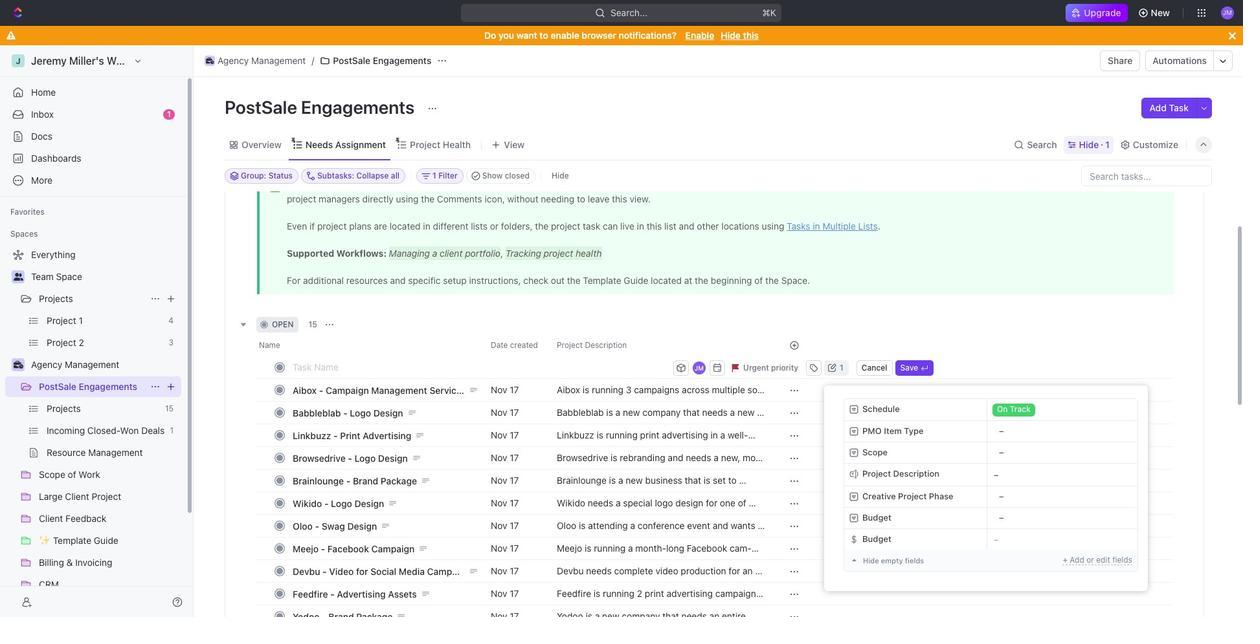 Task type: describe. For each thing, give the bounding box(es) containing it.
meejo - facebook campaign link
[[289, 540, 480, 558]]

1 horizontal spatial campaign
[[371, 544, 415, 555]]

management inside aibox - campaign management services link
[[371, 385, 427, 396]]

pmo item type
[[862, 426, 924, 436]]

oloo - swag design link
[[289, 517, 480, 536]]

creative
[[862, 491, 896, 502]]

wikido - logo design
[[293, 498, 384, 509]]

- for devbu
[[323, 566, 327, 577]]

advertising inside linkbuzz is running print advertising in a well- known magazine and needs content creation.
[[662, 430, 708, 441]]

home link
[[5, 82, 181, 103]]

assets.
[[666, 600, 696, 611]]

for inside devbu needs complete video production for an upcoming social media campaign.
[[729, 566, 740, 577]]

business time image
[[206, 58, 214, 64]]

0 horizontal spatial campaign
[[326, 385, 369, 396]]

brainlounge - brand package
[[293, 476, 417, 487]]

upgrade
[[1084, 7, 1121, 18]]

1 budget from the top
[[862, 513, 892, 523]]

0 vertical spatial management
[[251, 55, 306, 66]]

logo for browsedrive
[[355, 453, 376, 464]]

needs assignment
[[306, 139, 386, 150]]

type
[[904, 426, 924, 436]]

linkbuzz is running print advertising in a well- known magazine and needs content creation. button
[[549, 424, 774, 453]]

agency inside sidebar 'navigation'
[[31, 359, 62, 370]]

for inside wikido needs a special logo design for one of their sub-brands.
[[706, 498, 718, 509]]

brainlounge
[[293, 476, 344, 487]]

feedfire - advertising assets
[[293, 589, 417, 600]]

inbox
[[31, 109, 54, 120]]

cancel
[[862, 363, 887, 373]]

is for feedfire
[[594, 589, 600, 600]]

logo
[[655, 498, 673, 509]]

wikido for wikido - logo design
[[293, 498, 322, 509]]

1 horizontal spatial agency
[[218, 55, 249, 66]]

social
[[601, 578, 625, 589]]

browsedrive - logo design link
[[289, 449, 480, 468]]

babbleblab - logo design link
[[289, 404, 480, 423]]

- for linkbuzz
[[334, 430, 338, 441]]

1 horizontal spatial fields
[[1113, 556, 1133, 565]]

new
[[1151, 7, 1170, 18]]

brands.
[[598, 510, 629, 521]]

advertising inside feedfire is running 2 print advertising campaigns and needs creation of the assets.
[[667, 589, 713, 600]]

1 vertical spatial engagements
[[301, 96, 415, 118]]

+
[[1063, 556, 1068, 565]]

0 vertical spatial advertising
[[363, 430, 411, 441]]

design for babbleblab - logo design
[[373, 408, 403, 419]]

- for babbleblab
[[343, 408, 348, 419]]

add inside custom fields "element"
[[1070, 556, 1084, 565]]

upgrade link
[[1066, 4, 1128, 22]]

search
[[1027, 139, 1057, 150]]

a inside linkbuzz is running print advertising in a well- known magazine and needs content creation.
[[720, 430, 725, 441]]

logo.
[[573, 464, 594, 475]]

design
[[676, 498, 704, 509]]

search...
[[611, 7, 648, 18]]

Set value for Budget Custom Field text field
[[987, 530, 1138, 550]]

project for project health
[[410, 139, 440, 150]]

oloo - swag design
[[293, 521, 377, 532]]

Task Name text field
[[293, 357, 671, 378]]

needs inside linkbuzz is running print advertising in a well- known magazine and needs content creation.
[[647, 442, 673, 453]]

devbu for devbu - video for social media campaign
[[293, 566, 320, 577]]

linkbuzz - print advertising
[[293, 430, 411, 441]]

design for browsedrive - logo design
[[378, 453, 408, 464]]

complete
[[614, 566, 653, 577]]

project health link
[[407, 136, 471, 154]]

agency management link inside tree
[[31, 355, 179, 376]]

hide for hide 1
[[1079, 139, 1099, 150]]

share
[[1108, 55, 1133, 66]]

social
[[371, 566, 396, 577]]

babbleblab - logo design
[[293, 408, 403, 419]]

browsedrive for browsedrive is rebranding and needs a new, mod ern logo.
[[557, 453, 608, 464]]

and inside feedfire is running 2 print advertising campaigns and needs creation of the assets.
[[557, 600, 572, 611]]

team space link
[[31, 267, 179, 287]]

space
[[56, 271, 82, 282]]

home
[[31, 87, 56, 98]]

linkbuzz - print advertising link
[[289, 426, 480, 445]]

on track button
[[987, 400, 1138, 421]]

customize
[[1133, 139, 1178, 150]]

team space
[[31, 271, 82, 282]]

a inside wikido needs a special logo design for one of their sub-brands.
[[616, 498, 621, 509]]

this
[[743, 30, 759, 41]]

a inside the browsedrive is rebranding and needs a new, mod ern logo.
[[714, 453, 719, 464]]

media
[[627, 578, 653, 589]]

browsedrive is rebranding and needs a new, mod ern logo. button
[[549, 447, 774, 475]]

docs
[[31, 131, 52, 142]]

add inside "button"
[[1150, 102, 1167, 113]]

campaigns
[[715, 589, 761, 600]]

empty
[[881, 557, 903, 565]]

– button
[[987, 464, 1138, 486]]

custom fields element
[[844, 399, 1138, 572]]

– button for budget
[[987, 508, 1138, 529]]

- for wikido
[[324, 498, 329, 509]]

health
[[443, 139, 471, 150]]

schedule
[[862, 404, 900, 415]]

– button for scope
[[987, 443, 1138, 464]]

content
[[675, 442, 707, 453]]

1 vertical spatial postsale
[[225, 96, 297, 118]]

project for project description
[[862, 469, 891, 479]]

business time image
[[13, 361, 23, 369]]

Search tasks... text field
[[1082, 166, 1212, 186]]

devbu - video for social media campaign
[[293, 566, 470, 577]]

- for brainlounge
[[346, 476, 351, 487]]

15
[[308, 320, 317, 330]]

0 vertical spatial agency management
[[218, 55, 306, 66]]

0 horizontal spatial postsale engagements link
[[39, 377, 145, 398]]

facebook
[[328, 544, 369, 555]]

0 vertical spatial postsale
[[333, 55, 371, 66]]

sub-
[[578, 510, 598, 521]]

automations
[[1153, 55, 1207, 66]]

of inside wikido needs a special logo design for one of their sub-brands.
[[738, 498, 746, 509]]

logo for wikido
[[331, 498, 352, 509]]

feedfire for feedfire is running 2 print advertising campaigns and needs creation of the assets.
[[557, 589, 591, 600]]

swag
[[322, 521, 345, 532]]

engagements inside sidebar 'navigation'
[[79, 381, 137, 392]]

wikido needs a special logo design for one of their sub-brands. button
[[549, 492, 774, 521]]

needs
[[306, 139, 333, 150]]

in
[[711, 430, 718, 441]]

phase
[[929, 491, 954, 502]]

favorites
[[10, 207, 45, 217]]

add task
[[1150, 102, 1189, 113]]

the
[[650, 600, 664, 611]]

2 horizontal spatial campaign
[[427, 566, 470, 577]]

0 horizontal spatial for
[[356, 566, 368, 577]]

rebranding
[[620, 453, 665, 464]]



Task type: locate. For each thing, give the bounding box(es) containing it.
is left social
[[594, 589, 600, 600]]

0 horizontal spatial management
[[65, 359, 119, 370]]

1 horizontal spatial agency management link
[[201, 53, 309, 69]]

1 horizontal spatial linkbuzz
[[557, 430, 594, 441]]

linkbuzz is running print advertising in a well- known magazine and needs content creation.
[[557, 430, 748, 453]]

a left new,
[[714, 453, 719, 464]]

0 vertical spatial logo
[[350, 408, 371, 419]]

0 horizontal spatial project
[[410, 139, 440, 150]]

meejo - facebook campaign
[[293, 544, 415, 555]]

2 horizontal spatial for
[[729, 566, 740, 577]]

0 vertical spatial postsale engagements link
[[317, 53, 435, 69]]

is for linkbuzz
[[597, 430, 604, 441]]

advertising down video in the bottom left of the page
[[337, 589, 386, 600]]

2 horizontal spatial 1
[[1105, 139, 1110, 150]]

running inside feedfire is running 2 print advertising campaigns and needs creation of the assets.
[[603, 589, 635, 600]]

postsale engagements link
[[317, 53, 435, 69], [39, 377, 145, 398]]

4 – button from the top
[[987, 508, 1138, 529]]

advertising up content
[[662, 430, 708, 441]]

0 vertical spatial 1
[[167, 109, 171, 119]]

of inside feedfire is running 2 print advertising campaigns and needs creation of the assets.
[[639, 600, 648, 611]]

1 horizontal spatial management
[[251, 55, 306, 66]]

print
[[340, 430, 360, 441]]

project down description
[[898, 491, 927, 502]]

enable
[[551, 30, 579, 41]]

0 vertical spatial campaign
[[326, 385, 369, 396]]

linkbuzz down babbleblab
[[293, 430, 331, 441]]

devbu - video for social media campaign link
[[289, 562, 480, 581]]

2 – button from the top
[[987, 443, 1138, 464]]

0 horizontal spatial linkbuzz
[[293, 430, 331, 441]]

hide for hide empty fields
[[863, 557, 879, 565]]

devbu needs complete video production for an upcoming social media campaign. button
[[549, 560, 774, 589]]

- up print
[[343, 408, 348, 419]]

notifications?
[[619, 30, 677, 41]]

fields right edit
[[1113, 556, 1133, 565]]

1 horizontal spatial feedfire
[[557, 589, 591, 600]]

0 vertical spatial a
[[720, 430, 725, 441]]

1 horizontal spatial postsale
[[225, 96, 297, 118]]

1 vertical spatial of
[[639, 600, 648, 611]]

of down 2
[[639, 600, 648, 611]]

agency
[[218, 55, 249, 66], [31, 359, 62, 370]]

design down brand at the bottom left
[[355, 498, 384, 509]]

needs inside feedfire is running 2 print advertising campaigns and needs creation of the assets.
[[575, 600, 600, 611]]

design for oloo - swag design
[[347, 521, 377, 532]]

- down print
[[348, 453, 352, 464]]

- left brand at the bottom left
[[346, 476, 351, 487]]

0 horizontal spatial agency management link
[[31, 355, 179, 376]]

1 vertical spatial project
[[862, 469, 891, 479]]

– for description
[[994, 470, 999, 480]]

magazine
[[587, 442, 627, 453]]

1 horizontal spatial for
[[706, 498, 718, 509]]

browsedrive is rebranding and needs a new, mod ern logo.
[[557, 453, 765, 475]]

aibox - campaign management services link
[[289, 381, 480, 400]]

1 vertical spatial agency management link
[[31, 355, 179, 376]]

linkbuzz inside "linkbuzz - print advertising" link
[[293, 430, 331, 441]]

2 vertical spatial a
[[616, 498, 621, 509]]

upcoming
[[557, 578, 598, 589]]

hide empty fields
[[863, 557, 924, 565]]

agency management right business time icon
[[31, 359, 119, 370]]

running for magazine
[[606, 430, 638, 441]]

management
[[251, 55, 306, 66], [65, 359, 119, 370], [371, 385, 427, 396]]

needs
[[647, 442, 673, 453], [686, 453, 711, 464], [588, 498, 613, 509], [586, 566, 612, 577], [575, 600, 600, 611]]

ern
[[557, 464, 571, 475]]

browser
[[582, 30, 616, 41]]

- right "oloo"
[[315, 521, 319, 532]]

0 vertical spatial add
[[1150, 102, 1167, 113]]

creation
[[603, 600, 637, 611]]

fields right empty
[[905, 557, 924, 565]]

0 vertical spatial of
[[738, 498, 746, 509]]

/
[[312, 55, 314, 66]]

0 horizontal spatial wikido
[[293, 498, 322, 509]]

hide inside custom fields "element"
[[863, 557, 879, 565]]

an
[[743, 566, 753, 577]]

0 vertical spatial advertising
[[662, 430, 708, 441]]

running for creation
[[603, 589, 635, 600]]

needs inside devbu needs complete video production for an upcoming social media campaign.
[[586, 566, 612, 577]]

and inside the browsedrive is rebranding and needs a new, mod ern logo.
[[668, 453, 683, 464]]

wikido - logo design link
[[289, 494, 480, 513]]

0 horizontal spatial fields
[[905, 557, 924, 565]]

- right meejo
[[321, 544, 325, 555]]

2 horizontal spatial postsale
[[333, 55, 371, 66]]

browsedrive
[[557, 453, 608, 464], [293, 453, 346, 464]]

running up the creation
[[603, 589, 635, 600]]

well-
[[728, 430, 748, 441]]

creative project phase
[[862, 491, 954, 502]]

feedfire left social
[[557, 589, 591, 600]]

production
[[681, 566, 726, 577]]

print
[[640, 430, 659, 441], [645, 589, 664, 600]]

0 horizontal spatial agency
[[31, 359, 62, 370]]

1 vertical spatial postsale engagements
[[225, 96, 419, 118]]

is left rebranding
[[611, 453, 617, 464]]

is inside feedfire is running 2 print advertising campaigns and needs creation of the assets.
[[594, 589, 600, 600]]

browsedrive for browsedrive - logo design
[[293, 453, 346, 464]]

- for feedfire
[[330, 589, 335, 600]]

⌘k
[[763, 7, 777, 18]]

video
[[329, 566, 354, 577]]

1 vertical spatial add
[[1070, 556, 1084, 565]]

- for meejo
[[321, 544, 325, 555]]

– button for creative project phase
[[987, 487, 1138, 508]]

projects
[[39, 293, 73, 304]]

new,
[[721, 453, 740, 464]]

want
[[517, 30, 537, 41]]

meejo
[[293, 544, 319, 555]]

you
[[499, 30, 514, 41]]

logo up oloo - swag design
[[331, 498, 352, 509]]

0 vertical spatial agency
[[218, 55, 249, 66]]

3 – button from the top
[[987, 487, 1138, 508]]

tree
[[5, 245, 181, 618]]

- for oloo
[[315, 521, 319, 532]]

a up brands.
[[616, 498, 621, 509]]

1 horizontal spatial browsedrive
[[557, 453, 608, 464]]

– button
[[987, 422, 1138, 442], [987, 443, 1138, 464], [987, 487, 1138, 508], [987, 508, 1138, 529]]

is inside the browsedrive is rebranding and needs a new, mod ern logo.
[[611, 453, 617, 464]]

print inside linkbuzz is running print advertising in a well- known magazine and needs content creation.
[[640, 430, 659, 441]]

hide 1
[[1079, 139, 1110, 150]]

1 vertical spatial budget
[[862, 534, 892, 544]]

2 vertical spatial 1
[[840, 363, 844, 373]]

tree containing team space
[[5, 245, 181, 618]]

agency right business time image
[[218, 55, 249, 66]]

devbu up upcoming
[[557, 566, 584, 577]]

management inside tree
[[65, 359, 119, 370]]

1 vertical spatial advertising
[[337, 589, 386, 600]]

0 horizontal spatial of
[[639, 600, 648, 611]]

do
[[484, 30, 496, 41]]

feedfire for feedfire - advertising assets
[[293, 589, 328, 600]]

1 vertical spatial logo
[[355, 453, 376, 464]]

docs link
[[5, 126, 181, 147]]

1 vertical spatial advertising
[[667, 589, 713, 600]]

1 horizontal spatial a
[[714, 453, 719, 464]]

a right in
[[720, 430, 725, 441]]

project down scope
[[862, 469, 891, 479]]

0 vertical spatial engagements
[[373, 55, 432, 66]]

print up rebranding
[[640, 430, 659, 441]]

- left print
[[334, 430, 338, 441]]

– button up – button
[[987, 443, 1138, 464]]

feedfire down meejo
[[293, 589, 328, 600]]

dashboards
[[31, 153, 81, 164]]

1 inside sidebar 'navigation'
[[167, 109, 171, 119]]

1 horizontal spatial 1
[[840, 363, 844, 373]]

- left video in the bottom left of the page
[[323, 566, 327, 577]]

2 vertical spatial campaign
[[427, 566, 470, 577]]

0 horizontal spatial a
[[616, 498, 621, 509]]

– button for pmo item type
[[987, 422, 1138, 442]]

-
[[319, 385, 323, 396], [343, 408, 348, 419], [334, 430, 338, 441], [348, 453, 352, 464], [346, 476, 351, 487], [324, 498, 329, 509], [315, 521, 319, 532], [321, 544, 325, 555], [323, 566, 327, 577], [330, 589, 335, 600]]

linkbuzz up known
[[557, 430, 594, 441]]

0 horizontal spatial 1
[[167, 109, 171, 119]]

for right video in the bottom left of the page
[[356, 566, 368, 577]]

1 horizontal spatial agency management
[[218, 55, 306, 66]]

2 vertical spatial postsale
[[39, 381, 76, 392]]

running up the magazine
[[606, 430, 638, 441]]

overview link
[[239, 136, 282, 154]]

agency management left "/"
[[218, 55, 306, 66]]

1 vertical spatial running
[[603, 589, 635, 600]]

new button
[[1133, 3, 1178, 23]]

needs inside wikido needs a special logo design for one of their sub-brands.
[[588, 498, 613, 509]]

0 vertical spatial budget
[[862, 513, 892, 523]]

projects link
[[39, 289, 145, 310]]

task
[[1169, 102, 1189, 113]]

edit
[[1096, 556, 1110, 565]]

1 vertical spatial agency management
[[31, 359, 119, 370]]

design up "linkbuzz - print advertising" link
[[373, 408, 403, 419]]

project
[[410, 139, 440, 150], [862, 469, 891, 479], [898, 491, 927, 502]]

campaign down oloo - swag design link
[[371, 544, 415, 555]]

hide button
[[546, 168, 574, 184]]

linkbuzz for linkbuzz is running print advertising in a well- known magazine and needs content creation.
[[557, 430, 594, 441]]

0 vertical spatial running
[[606, 430, 638, 441]]

a
[[720, 430, 725, 441], [714, 453, 719, 464], [616, 498, 621, 509]]

advertising down 'babbleblab - logo design' link
[[363, 430, 411, 441]]

babbleblab
[[293, 408, 341, 419]]

wikido up "oloo"
[[293, 498, 322, 509]]

add right +
[[1070, 556, 1084, 565]]

budget up empty
[[862, 534, 892, 544]]

logo up brand at the bottom left
[[355, 453, 376, 464]]

advertising
[[662, 430, 708, 441], [667, 589, 713, 600]]

devbu down meejo
[[293, 566, 320, 577]]

hide for hide
[[552, 171, 569, 181]]

1 vertical spatial postsale engagements link
[[39, 377, 145, 398]]

2 vertical spatial project
[[898, 491, 927, 502]]

feedfire inside feedfire is running 2 print advertising campaigns and needs creation of the assets.
[[557, 589, 591, 600]]

creation.
[[710, 442, 746, 453]]

0 horizontal spatial feedfire
[[293, 589, 328, 600]]

1 inside dropdown button
[[840, 363, 844, 373]]

is up the magazine
[[597, 430, 604, 441]]

linkbuzz inside linkbuzz is running print advertising in a well- known magazine and needs content creation.
[[557, 430, 594, 441]]

– for project
[[999, 492, 1004, 502]]

0 horizontal spatial browsedrive
[[293, 453, 346, 464]]

browsedrive inside the browsedrive is rebranding and needs a new, mod ern logo.
[[557, 453, 608, 464]]

needs inside the browsedrive is rebranding and needs a new, mod ern logo.
[[686, 453, 711, 464]]

team
[[31, 271, 54, 282]]

save button
[[895, 360, 934, 376]]

2 vertical spatial engagements
[[79, 381, 137, 392]]

is inside linkbuzz is running print advertising in a well- known magazine and needs content creation.
[[597, 430, 604, 441]]

1 vertical spatial 1
[[1105, 139, 1110, 150]]

2 vertical spatial logo
[[331, 498, 352, 509]]

user group image
[[13, 273, 23, 281]]

– button up set value for budget custom field text box
[[987, 508, 1138, 529]]

1 horizontal spatial of
[[738, 498, 746, 509]]

design up package
[[378, 453, 408, 464]]

2 vertical spatial management
[[371, 385, 427, 396]]

0 vertical spatial agency management link
[[201, 53, 309, 69]]

1 vertical spatial print
[[645, 589, 664, 600]]

campaign up 'babbleblab - logo design'
[[326, 385, 369, 396]]

2 vertical spatial is
[[594, 589, 600, 600]]

2 horizontal spatial project
[[898, 491, 927, 502]]

print up the
[[645, 589, 664, 600]]

hide inside button
[[552, 171, 569, 181]]

wikido inside wikido needs a special logo design for one of their sub-brands.
[[557, 498, 585, 509]]

package
[[381, 476, 417, 487]]

1 horizontal spatial and
[[629, 442, 645, 453]]

campaign right media
[[427, 566, 470, 577]]

0 horizontal spatial devbu
[[293, 566, 320, 577]]

1 vertical spatial management
[[65, 359, 119, 370]]

postsale inside tree
[[39, 381, 76, 392]]

customize button
[[1116, 136, 1182, 154]]

running
[[606, 430, 638, 441], [603, 589, 635, 600]]

1 horizontal spatial project
[[862, 469, 891, 479]]

agency management inside tree
[[31, 359, 119, 370]]

design up meejo - facebook campaign
[[347, 521, 377, 532]]

2 budget from the top
[[862, 534, 892, 544]]

running inside linkbuzz is running print advertising in a well- known magazine and needs content creation.
[[606, 430, 638, 441]]

0 horizontal spatial and
[[557, 600, 572, 611]]

0 vertical spatial postsale engagements
[[333, 55, 432, 66]]

postsale engagements inside sidebar 'navigation'
[[39, 381, 137, 392]]

0 vertical spatial is
[[597, 430, 604, 441]]

advertising up assets.
[[667, 589, 713, 600]]

1 vertical spatial campaign
[[371, 544, 415, 555]]

and inside linkbuzz is running print advertising in a well- known magazine and needs content creation.
[[629, 442, 645, 453]]

automations button
[[1146, 51, 1213, 71]]

2 horizontal spatial and
[[668, 453, 683, 464]]

devbu for devbu needs complete video production for an upcoming social media campaign.
[[557, 566, 584, 577]]

logo for babbleblab
[[350, 408, 371, 419]]

open
[[272, 320, 294, 330]]

2 horizontal spatial a
[[720, 430, 725, 441]]

- for aibox
[[319, 385, 323, 396]]

- up swag
[[324, 498, 329, 509]]

2
[[637, 589, 642, 600]]

– button down 'on track' dropdown button
[[987, 422, 1138, 442]]

aibox - campaign management services
[[293, 385, 466, 396]]

needs assignment link
[[303, 136, 386, 154]]

1 vertical spatial a
[[714, 453, 719, 464]]

wikido up their at the left
[[557, 498, 585, 509]]

assignment
[[335, 139, 386, 150]]

add left task
[[1150, 102, 1167, 113]]

mod
[[743, 453, 765, 464]]

do you want to enable browser notifications? enable hide this
[[484, 30, 759, 41]]

description
[[893, 469, 940, 479]]

agency right business time icon
[[31, 359, 62, 370]]

1 vertical spatial is
[[611, 453, 617, 464]]

project health
[[410, 139, 471, 150]]

linkbuzz for linkbuzz - print advertising
[[293, 430, 331, 441]]

0 horizontal spatial postsale
[[39, 381, 76, 392]]

cancel button
[[857, 360, 893, 376]]

0 vertical spatial project
[[410, 139, 440, 150]]

browsedrive up logo.
[[557, 453, 608, 464]]

browsedrive up brainlounge
[[293, 453, 346, 464]]

wikido for wikido needs a special logo design for one of their sub-brands.
[[557, 498, 585, 509]]

0 horizontal spatial add
[[1070, 556, 1084, 565]]

design for wikido - logo design
[[355, 498, 384, 509]]

special
[[623, 498, 653, 509]]

for left an
[[729, 566, 740, 577]]

logo up linkbuzz - print advertising
[[350, 408, 371, 419]]

- down video in the bottom left of the page
[[330, 589, 335, 600]]

wikido
[[557, 498, 585, 509], [293, 498, 322, 509]]

- right 'aibox'
[[319, 385, 323, 396]]

project left health
[[410, 139, 440, 150]]

is for browsedrive
[[611, 453, 617, 464]]

– inside button
[[994, 470, 999, 480]]

budget down creative
[[862, 513, 892, 523]]

share button
[[1100, 51, 1141, 71]]

0 horizontal spatial agency management
[[31, 359, 119, 370]]

1 horizontal spatial wikido
[[557, 498, 585, 509]]

1 horizontal spatial add
[[1150, 102, 1167, 113]]

spaces
[[10, 229, 38, 239]]

project description
[[862, 469, 940, 479]]

0 vertical spatial print
[[640, 430, 659, 441]]

2 vertical spatial postsale engagements
[[39, 381, 137, 392]]

devbu needs complete video production for an upcoming social media campaign.
[[557, 566, 755, 589]]

1 horizontal spatial postsale engagements link
[[317, 53, 435, 69]]

1 horizontal spatial devbu
[[557, 566, 584, 577]]

aibox
[[293, 385, 317, 396]]

of right one
[[738, 498, 746, 509]]

tree inside sidebar 'navigation'
[[5, 245, 181, 618]]

sidebar navigation
[[0, 45, 194, 618]]

to
[[540, 30, 548, 41]]

– for item
[[999, 426, 1004, 437]]

2 horizontal spatial management
[[371, 385, 427, 396]]

print inside feedfire is running 2 print advertising campaigns and needs creation of the assets.
[[645, 589, 664, 600]]

wikido needs a special logo design for one of their sub-brands.
[[557, 498, 749, 521]]

- for browsedrive
[[348, 453, 352, 464]]

favorites button
[[5, 205, 50, 220]]

postsale engagements
[[333, 55, 432, 66], [225, 96, 419, 118], [39, 381, 137, 392]]

1 – button from the top
[[987, 422, 1138, 442]]

for left one
[[706, 498, 718, 509]]

1 vertical spatial agency
[[31, 359, 62, 370]]

engagements
[[373, 55, 432, 66], [301, 96, 415, 118], [79, 381, 137, 392]]

– button down – button
[[987, 487, 1138, 508]]

devbu inside devbu needs complete video production for an upcoming social media campaign.
[[557, 566, 584, 577]]



Task type: vqa. For each thing, say whether or not it's contained in the screenshot.
the AI Button
no



